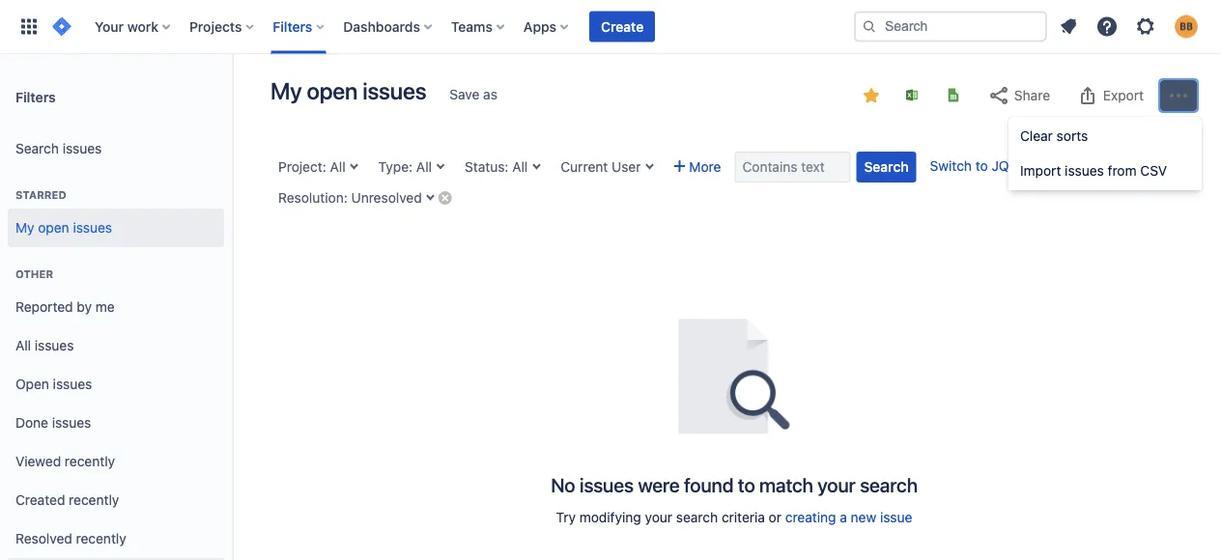 Task type: locate. For each thing, give the bounding box(es) containing it.
your
[[818, 474, 856, 496], [645, 510, 673, 526]]

switch to jql link
[[930, 158, 1017, 174]]

search down found
[[676, 510, 718, 526]]

your work button
[[89, 11, 178, 42]]

save
[[450, 87, 480, 102]]

to
[[976, 158, 989, 174], [738, 474, 755, 496]]

share
[[1015, 87, 1051, 103]]

project:
[[278, 159, 326, 175]]

my open issues down "starred"
[[15, 220, 112, 236]]

search inside button
[[865, 159, 909, 175]]

filters
[[273, 18, 313, 34], [15, 89, 56, 105]]

1 vertical spatial to
[[738, 474, 755, 496]]

all right status:
[[513, 159, 528, 175]]

your down were
[[645, 510, 673, 526]]

apps button
[[518, 11, 576, 42]]

0 vertical spatial my
[[271, 77, 302, 104]]

creating a new issue link
[[786, 510, 913, 526]]

type:
[[379, 159, 413, 175]]

to up criteria
[[738, 474, 755, 496]]

Search issues using keywords text field
[[735, 152, 851, 183]]

recently for resolved recently
[[76, 531, 126, 547]]

project: all
[[278, 159, 346, 175]]

search left switch
[[865, 159, 909, 175]]

resolved recently link
[[8, 520, 224, 559]]

projects button
[[184, 11, 261, 42]]

more button
[[666, 152, 729, 183]]

open issues link
[[8, 365, 224, 404]]

all right "type:"
[[417, 159, 432, 175]]

modifying
[[580, 510, 642, 526]]

your up 'a'
[[818, 474, 856, 496]]

issues right open in the bottom of the page
[[53, 377, 92, 393]]

recently down created recently link
[[76, 531, 126, 547]]

1 horizontal spatial my
[[271, 77, 302, 104]]

work
[[127, 18, 159, 34]]

issues inside all issues link
[[35, 338, 74, 354]]

issues up by
[[73, 220, 112, 236]]

issues for done issues
[[52, 415, 91, 431]]

0 horizontal spatial search
[[15, 141, 59, 157]]

0 horizontal spatial search
[[676, 510, 718, 526]]

1 horizontal spatial search
[[860, 474, 918, 496]]

issues up open issues
[[35, 338, 74, 354]]

1 horizontal spatial my open issues
[[271, 77, 427, 104]]

open down filters popup button
[[307, 77, 358, 104]]

issues down sorts
[[1065, 163, 1105, 179]]

0 vertical spatial your
[[818, 474, 856, 496]]

resolved recently
[[15, 531, 126, 547]]

1 vertical spatial my open issues
[[15, 220, 112, 236]]

1 vertical spatial recently
[[69, 493, 119, 509]]

open
[[307, 77, 358, 104], [38, 220, 69, 236]]

search up issue
[[860, 474, 918, 496]]

appswitcher icon image
[[17, 15, 41, 38]]

0 horizontal spatial filters
[[15, 89, 56, 105]]

all for type: all
[[417, 159, 432, 175]]

all up resolution: unresolved
[[330, 159, 346, 175]]

import
[[1021, 163, 1062, 179]]

clear sorts
[[1021, 128, 1089, 144]]

search image
[[862, 19, 878, 34]]

issues inside search issues link
[[63, 141, 102, 157]]

0 vertical spatial search
[[860, 474, 918, 496]]

open issues
[[15, 377, 92, 393]]

primary element
[[12, 0, 855, 54]]

1 vertical spatial my
[[15, 220, 34, 236]]

open in microsoft excel image
[[905, 87, 920, 103]]

search up "starred"
[[15, 141, 59, 157]]

my down "starred"
[[15, 220, 34, 236]]

1 horizontal spatial your
[[818, 474, 856, 496]]

0 vertical spatial search
[[15, 141, 59, 157]]

1 vertical spatial filters
[[15, 89, 56, 105]]

search issues
[[15, 141, 102, 157]]

open down "starred"
[[38, 220, 69, 236]]

0 vertical spatial open
[[307, 77, 358, 104]]

0 vertical spatial filters
[[273, 18, 313, 34]]

0 vertical spatial to
[[976, 158, 989, 174]]

issues inside open issues link
[[53, 377, 92, 393]]

viewed recently
[[15, 454, 115, 470]]

switch to jql
[[930, 158, 1017, 174]]

teams button
[[446, 11, 512, 42]]

search
[[860, 474, 918, 496], [676, 510, 718, 526]]

csv
[[1141, 163, 1168, 179]]

save as button
[[440, 79, 507, 110]]

1 vertical spatial open
[[38, 220, 69, 236]]

1 vertical spatial your
[[645, 510, 673, 526]]

1 horizontal spatial filters
[[273, 18, 313, 34]]

viewed
[[15, 454, 61, 470]]

starred group
[[8, 168, 224, 253]]

0 vertical spatial recently
[[65, 454, 115, 470]]

resolution:
[[278, 190, 348, 206]]

all issues
[[15, 338, 74, 354]]

share link
[[978, 80, 1060, 111]]

0 horizontal spatial my
[[15, 220, 34, 236]]

filters button
[[267, 11, 332, 42]]

search
[[15, 141, 59, 157], [865, 159, 909, 175]]

recently up created recently
[[65, 454, 115, 470]]

to left jql at the top right of the page
[[976, 158, 989, 174]]

all up open in the bottom of the page
[[15, 338, 31, 354]]

issues up "starred"
[[63, 141, 102, 157]]

issues up modifying
[[580, 474, 634, 496]]

resolved
[[15, 531, 72, 547]]

no issues were found to match your search
[[551, 474, 918, 496]]

0 horizontal spatial my open issues
[[15, 220, 112, 236]]

issues for all issues
[[35, 338, 74, 354]]

your profile and settings image
[[1175, 15, 1199, 38]]

open inside starred group
[[38, 220, 69, 236]]

my open issues
[[271, 77, 427, 104], [15, 220, 112, 236]]

my open issues down dashboards
[[271, 77, 427, 104]]

my
[[271, 77, 302, 104], [15, 220, 34, 236]]

issues up viewed recently
[[52, 415, 91, 431]]

filters right the projects dropdown button
[[273, 18, 313, 34]]

recently for created recently
[[69, 493, 119, 509]]

no
[[551, 474, 576, 496]]

0 vertical spatial my open issues
[[271, 77, 427, 104]]

banner
[[0, 0, 1222, 54]]

more
[[690, 159, 722, 175]]

issues
[[363, 77, 427, 104], [63, 141, 102, 157], [1065, 163, 1105, 179], [73, 220, 112, 236], [35, 338, 74, 354], [53, 377, 92, 393], [52, 415, 91, 431], [580, 474, 634, 496]]

issues inside import issues from csv link
[[1065, 163, 1105, 179]]

filters inside popup button
[[273, 18, 313, 34]]

recently down viewed recently link at the left bottom
[[69, 493, 119, 509]]

0 horizontal spatial to
[[738, 474, 755, 496]]

save as
[[450, 87, 498, 102]]

2 vertical spatial recently
[[76, 531, 126, 547]]

1 vertical spatial search
[[865, 159, 909, 175]]

1 horizontal spatial search
[[865, 159, 909, 175]]

all issues link
[[8, 327, 224, 365]]

clear sorts link
[[1009, 121, 1203, 152]]

all
[[330, 159, 346, 175], [417, 159, 432, 175], [513, 159, 528, 175], [15, 338, 31, 354]]

search button
[[857, 152, 917, 183]]

recently
[[65, 454, 115, 470], [69, 493, 119, 509], [76, 531, 126, 547]]

issues inside done issues "link"
[[52, 415, 91, 431]]

found
[[684, 474, 734, 496]]

filters up search issues
[[15, 89, 56, 105]]

match
[[760, 474, 814, 496]]

my right sidebar navigation icon
[[271, 77, 302, 104]]

0 horizontal spatial open
[[38, 220, 69, 236]]

Search field
[[855, 11, 1048, 42]]

jira software image
[[50, 15, 73, 38], [50, 15, 73, 38]]

by
[[77, 299, 92, 315]]



Task type: vqa. For each thing, say whether or not it's contained in the screenshot.
Remove Criteria icon
yes



Task type: describe. For each thing, give the bounding box(es) containing it.
or
[[769, 510, 782, 526]]

1 horizontal spatial open
[[307, 77, 358, 104]]

my open issues inside my open issues link
[[15, 220, 112, 236]]

recently for viewed recently
[[65, 454, 115, 470]]

projects
[[189, 18, 242, 34]]

banner containing your work
[[0, 0, 1222, 54]]

remove criteria image
[[438, 190, 453, 205]]

notifications image
[[1058, 15, 1081, 38]]

import issues from csv
[[1021, 163, 1168, 179]]

issues for search issues
[[63, 141, 102, 157]]

status: all
[[465, 159, 528, 175]]

criteria
[[722, 510, 765, 526]]

creating
[[786, 510, 837, 526]]

type: all
[[379, 159, 432, 175]]

teams
[[451, 18, 493, 34]]

current user
[[561, 159, 641, 175]]

search for search issues
[[15, 141, 59, 157]]

help image
[[1096, 15, 1119, 38]]

other group
[[8, 247, 224, 561]]

status:
[[465, 159, 509, 175]]

switch
[[930, 158, 972, 174]]

all for status: all
[[513, 159, 528, 175]]

open
[[15, 377, 49, 393]]

all for project: all
[[330, 159, 346, 175]]

try
[[556, 510, 576, 526]]

apps
[[524, 18, 557, 34]]

import issues from csv link
[[1009, 156, 1203, 187]]

jql
[[992, 158, 1017, 174]]

issues down dashboards popup button
[[363, 77, 427, 104]]

your work
[[95, 18, 159, 34]]

dashboards button
[[338, 11, 440, 42]]

current user button
[[553, 152, 661, 183]]

my open issues link
[[8, 209, 224, 247]]

from
[[1108, 163, 1137, 179]]

a
[[840, 510, 848, 526]]

reported by me link
[[8, 288, 224, 327]]

viewed recently link
[[8, 443, 224, 481]]

search issues link
[[8, 130, 224, 168]]

new
[[851, 510, 877, 526]]

done
[[15, 415, 48, 431]]

dashboards
[[343, 18, 420, 34]]

search for search
[[865, 159, 909, 175]]

small image
[[864, 88, 880, 103]]

reported
[[15, 299, 73, 315]]

issues for import issues from csv
[[1065, 163, 1105, 179]]

me
[[96, 299, 115, 315]]

unresolved
[[351, 190, 422, 206]]

created recently link
[[8, 481, 224, 520]]

sorts
[[1057, 128, 1089, 144]]

as
[[483, 87, 498, 102]]

settings image
[[1135, 15, 1158, 38]]

created
[[15, 493, 65, 509]]

current
[[561, 159, 608, 175]]

resolution: unresolved
[[278, 190, 422, 206]]

user
[[612, 159, 641, 175]]

clear
[[1021, 128, 1054, 144]]

starred
[[15, 189, 66, 202]]

export
[[1104, 87, 1145, 103]]

other
[[15, 268, 53, 281]]

1 vertical spatial search
[[676, 510, 718, 526]]

create button
[[590, 11, 656, 42]]

issue
[[881, 510, 913, 526]]

1 horizontal spatial to
[[976, 158, 989, 174]]

my inside starred group
[[15, 220, 34, 236]]

export button
[[1067, 80, 1154, 111]]

done issues
[[15, 415, 91, 431]]

sidebar navigation image
[[211, 77, 253, 116]]

try modifying your search criteria or creating a new issue
[[556, 510, 913, 526]]

issues for open issues
[[53, 377, 92, 393]]

reported by me
[[15, 299, 115, 315]]

were
[[638, 474, 680, 496]]

issues for no issues were found to match your search
[[580, 474, 634, 496]]

0 horizontal spatial your
[[645, 510, 673, 526]]

done issues link
[[8, 404, 224, 443]]

all inside "other" 'group'
[[15, 338, 31, 354]]

open in google sheets image
[[946, 87, 962, 103]]

created recently
[[15, 493, 119, 509]]

issues inside my open issues link
[[73, 220, 112, 236]]

your
[[95, 18, 124, 34]]

create
[[601, 18, 644, 34]]



